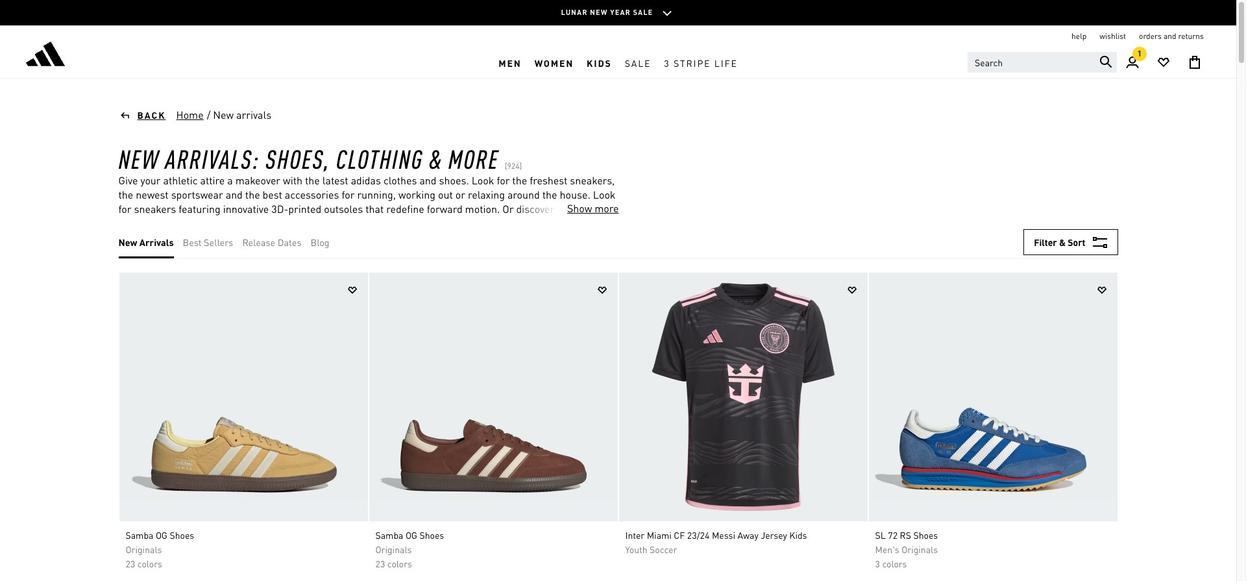Task type: locate. For each thing, give the bounding box(es) containing it.
back
[[137, 109, 166, 121]]

new for arrivals
[[213, 108, 234, 121]]

1 horizontal spatial og
[[406, 529, 417, 541]]

1 vertical spatial a
[[587, 230, 593, 244]]

0 horizontal spatial 23
[[126, 558, 135, 569]]

1 vertical spatial look
[[593, 188, 616, 201]]

tees
[[118, 216, 138, 230]]

a down you'll in the left of the page
[[182, 245, 187, 258]]

0 horizontal spatial samba
[[126, 529, 153, 541]]

1 horizontal spatial samba og shoes originals 23 colors
[[376, 529, 444, 569]]

filter & sort button
[[1024, 229, 1118, 255]]

returns
[[1179, 31, 1204, 41]]

0 vertical spatial a
[[227, 173, 233, 187]]

or down shoes. at left top
[[456, 188, 465, 201]]

2 colors from the left
[[387, 558, 412, 569]]

you down motion. on the top
[[462, 216, 478, 230]]

sale right kids
[[625, 57, 651, 68]]

clothes
[[384, 173, 417, 187]]

weekend
[[190, 245, 230, 258]]

youth
[[626, 543, 648, 555]]

1 horizontal spatial samba
[[376, 529, 403, 541]]

0 horizontal spatial your
[[140, 173, 161, 187]]

1 horizontal spatial colors
[[387, 558, 412, 569]]

0 vertical spatial &
[[429, 142, 443, 175]]

1 horizontal spatial shoes
[[420, 529, 444, 541]]

0 vertical spatial newest
[[136, 188, 169, 201]]

home
[[176, 108, 204, 121]]

bag
[[283, 230, 300, 244]]

0 horizontal spatial og
[[156, 529, 167, 541]]

sort
[[1068, 236, 1086, 248]]

1 vertical spatial sale
[[625, 57, 651, 68]]

out left of
[[233, 245, 248, 258]]

look down sneakers,
[[593, 188, 616, 201]]

&
[[429, 142, 443, 175], [1060, 236, 1066, 248]]

look
[[472, 173, 494, 187], [593, 188, 616, 201]]

newest
[[136, 188, 169, 201], [248, 230, 280, 244]]

help down forward
[[439, 216, 459, 230]]

1 samba from the left
[[126, 529, 153, 541]]

3
[[664, 57, 670, 68], [876, 558, 880, 569]]

1 vertical spatial 3
[[876, 558, 880, 569]]

and
[[1164, 31, 1177, 41], [420, 173, 437, 187], [226, 188, 243, 201], [589, 202, 606, 216], [360, 216, 377, 230], [302, 230, 319, 244]]

0 horizontal spatial originals
[[126, 543, 162, 555]]

1 originals from the left
[[126, 543, 162, 555]]

1 horizontal spatial newest
[[248, 230, 280, 244]]

youth soccer black inter miami cf 23/24 messi away jersey kids image
[[619, 273, 868, 521]]

athletic
[[163, 173, 198, 187]]

1 horizontal spatial 23
[[376, 558, 385, 569]]

23/24
[[687, 529, 710, 541]]

1 vertical spatial &
[[1060, 236, 1066, 248]]

orders and returns
[[1140, 31, 1204, 41]]

for down [924]
[[497, 173, 510, 187]]

0 horizontal spatial out
[[233, 245, 248, 258]]

help inside give your athletic attire a makeover with the latest adidas clothes and shoes. look for the freshest sneakers, the newest sportswear and the best accessories for running, working out or relaxing around the house. look for sneakers featuring innovative 3d-printed outsoles that redefine forward motion. or discover shorts and tees offering technologies like heat.rdy, cold.rdy and rain.rdy to help you outsmart the weather forecast. you'll also find the newest bag and backpack designs for gathering your gear as you head for a day at the gym or a weekend out of town.
[[439, 216, 459, 230]]

or
[[456, 188, 465, 201], [169, 245, 179, 258]]

2 horizontal spatial shoes
[[914, 529, 938, 541]]

& left sort
[[1060, 236, 1066, 248]]

0 vertical spatial 3
[[664, 57, 670, 68]]

1 horizontal spatial help
[[1072, 31, 1087, 41]]

miami
[[647, 529, 672, 541]]

and right orders
[[1164, 31, 1177, 41]]

cold.rdy
[[309, 216, 357, 230]]

sale right year
[[633, 8, 653, 17]]

0 horizontal spatial 3
[[664, 57, 670, 68]]

0 horizontal spatial look
[[472, 173, 494, 187]]

3 down the "men's"
[[876, 558, 880, 569]]

originals for originals brown samba og shoes image
[[376, 543, 412, 555]]

1 horizontal spatial you
[[528, 230, 544, 244]]

1 vertical spatial your
[[469, 230, 489, 244]]

you right the as
[[528, 230, 544, 244]]

0 horizontal spatial shoes
[[170, 529, 194, 541]]

23 for originals beige samba og shoes image
[[126, 558, 135, 569]]

og for originals beige samba og shoes image
[[156, 529, 167, 541]]

men's originals blue sl 72 rs shoes image
[[869, 273, 1118, 521]]

release dates
[[243, 236, 302, 248]]

3 stripe life
[[664, 57, 738, 68]]

redefine
[[386, 202, 424, 216]]

1 23 from the left
[[126, 558, 135, 569]]

gear
[[491, 230, 512, 244]]

3 stripe life link
[[658, 47, 745, 78]]

kids link
[[581, 47, 619, 78]]

originals
[[126, 543, 162, 555], [376, 543, 412, 555], [902, 543, 938, 555]]

1 horizontal spatial or
[[456, 188, 465, 201]]

sl
[[876, 529, 886, 541]]

2 horizontal spatial a
[[587, 230, 593, 244]]

show more
[[567, 201, 619, 215]]

inter miami cf 23/24 messi away jersey kids youth soccer
[[626, 529, 807, 555]]

the down forecast.
[[130, 245, 145, 258]]

and up "innovative"
[[226, 188, 243, 201]]

best
[[183, 236, 202, 248]]

23 for originals brown samba og shoes image
[[376, 558, 385, 569]]

inter
[[626, 529, 645, 541]]

1 samba og shoes originals 23 colors from the left
[[126, 529, 194, 569]]

2 vertical spatial new
[[118, 236, 137, 248]]

the up around
[[513, 173, 527, 187]]

home link
[[176, 107, 204, 123]]

originals inside sl 72 rs shoes men's originals 3 colors
[[902, 543, 938, 555]]

1 horizontal spatial out
[[438, 188, 453, 201]]

and right bag
[[302, 230, 319, 244]]

new
[[590, 8, 608, 17]]

outsmart
[[480, 216, 523, 230]]

0 horizontal spatial colors
[[137, 558, 162, 569]]

relaxing
[[468, 188, 505, 201]]

2 originals from the left
[[376, 543, 412, 555]]

1 horizontal spatial &
[[1060, 236, 1066, 248]]

a
[[227, 173, 233, 187], [587, 230, 593, 244], [182, 245, 187, 258]]

2 23 from the left
[[376, 558, 385, 569]]

2 samba og shoes originals 23 colors from the left
[[376, 529, 444, 569]]

23
[[126, 558, 135, 569], [376, 558, 385, 569]]

newest up of
[[248, 230, 280, 244]]

or down you'll in the left of the page
[[169, 245, 179, 258]]

1 horizontal spatial a
[[227, 173, 233, 187]]

& left more
[[429, 142, 443, 175]]

stripe
[[674, 57, 711, 68]]

of
[[250, 245, 259, 258]]

freshest
[[530, 173, 568, 187]]

new down the back button on the left of the page
[[118, 142, 159, 175]]

list
[[118, 226, 339, 258]]

help left wishlist
[[1072, 31, 1087, 41]]

1 vertical spatial new
[[118, 142, 159, 175]]

and inside orders and returns link
[[1164, 31, 1177, 41]]

gathering
[[422, 230, 466, 244]]

1 vertical spatial newest
[[248, 230, 280, 244]]

samba for originals brown samba og shoes image
[[376, 529, 403, 541]]

main navigation element
[[296, 47, 941, 78]]

originals beige samba og shoes image
[[119, 273, 368, 521]]

year
[[611, 8, 631, 17]]

wishlist link
[[1100, 31, 1127, 42]]

also
[[188, 230, 208, 244]]

the up accessories
[[305, 173, 320, 187]]

new arrivals
[[118, 236, 174, 248]]

1 vertical spatial help
[[439, 216, 459, 230]]

men
[[499, 57, 522, 68]]

newest up sneakers
[[136, 188, 169, 201]]

sportswear
[[171, 188, 223, 201]]

sneakers
[[134, 202, 176, 216]]

0 vertical spatial new
[[213, 108, 234, 121]]

show more button
[[558, 201, 619, 216]]

and up working
[[420, 173, 437, 187]]

3 colors from the left
[[883, 558, 907, 569]]

3 shoes from the left
[[914, 529, 938, 541]]

arrivals:
[[165, 142, 260, 175]]

3 originals from the left
[[902, 543, 938, 555]]

offering
[[141, 216, 176, 230]]

for down rain.rdy
[[406, 230, 419, 244]]

originals for originals beige samba og shoes image
[[126, 543, 162, 555]]

out up forward
[[438, 188, 453, 201]]

your right give
[[140, 173, 161, 187]]

colors
[[137, 558, 162, 569], [387, 558, 412, 569], [883, 558, 907, 569]]

1 horizontal spatial your
[[469, 230, 489, 244]]

a right attire
[[227, 173, 233, 187]]

originals brown samba og shoes image
[[369, 273, 618, 521]]

look up relaxing
[[472, 173, 494, 187]]

2 samba from the left
[[376, 529, 403, 541]]

your
[[140, 173, 161, 187], [469, 230, 489, 244]]

away
[[738, 529, 759, 541]]

life
[[715, 57, 738, 68]]

new down tees
[[118, 236, 137, 248]]

0 horizontal spatial or
[[169, 245, 179, 258]]

3 left stripe
[[664, 57, 670, 68]]

72
[[888, 529, 898, 541]]

for
[[497, 173, 510, 187], [342, 188, 355, 201], [118, 202, 131, 216], [406, 230, 419, 244], [572, 230, 585, 244]]

2 og from the left
[[406, 529, 417, 541]]

show
[[567, 201, 592, 215]]

with
[[283, 173, 303, 187]]

0 vertical spatial out
[[438, 188, 453, 201]]

you
[[462, 216, 478, 230], [528, 230, 544, 244]]

new inside "link"
[[118, 236, 137, 248]]

Search field
[[968, 52, 1117, 73]]

2 shoes from the left
[[420, 529, 444, 541]]

a left day
[[587, 230, 593, 244]]

1 vertical spatial or
[[169, 245, 179, 258]]

0 horizontal spatial help
[[439, 216, 459, 230]]

the down makeover
[[245, 188, 260, 201]]

house.
[[560, 188, 591, 201]]

og
[[156, 529, 167, 541], [406, 529, 417, 541]]

your left gear
[[469, 230, 489, 244]]

new left the arrivals
[[213, 108, 234, 121]]

give
[[118, 173, 138, 187]]

2 horizontal spatial originals
[[902, 543, 938, 555]]

shoes for originals beige samba og shoes image
[[170, 529, 194, 541]]

2 vertical spatial a
[[182, 245, 187, 258]]

1 horizontal spatial 3
[[876, 558, 880, 569]]

lunar
[[561, 8, 588, 17]]

shoes inside sl 72 rs shoes men's originals 3 colors
[[914, 529, 938, 541]]

0 vertical spatial your
[[140, 173, 161, 187]]

1 horizontal spatial look
[[593, 188, 616, 201]]

0 horizontal spatial you
[[462, 216, 478, 230]]

1 horizontal spatial originals
[[376, 543, 412, 555]]

forecast.
[[118, 230, 158, 244]]

1 og from the left
[[156, 529, 167, 541]]

1 shoes from the left
[[170, 529, 194, 541]]

0 horizontal spatial samba og shoes originals 23 colors
[[126, 529, 194, 569]]

arrivals
[[236, 108, 271, 121]]

rs
[[900, 529, 912, 541]]

release
[[243, 236, 275, 248]]

attire
[[200, 173, 225, 187]]

2 horizontal spatial colors
[[883, 558, 907, 569]]

new arrivals: shoes, clothing & more [924]
[[118, 142, 522, 175]]

1 colors from the left
[[137, 558, 162, 569]]



Task type: vqa. For each thing, say whether or not it's contained in the screenshot.
find
yes



Task type: describe. For each thing, give the bounding box(es) containing it.
that
[[366, 202, 384, 216]]

kids
[[790, 529, 807, 541]]

find
[[210, 230, 228, 244]]

more
[[595, 201, 619, 215]]

0 horizontal spatial a
[[182, 245, 187, 258]]

latest
[[323, 173, 348, 187]]

gym
[[147, 245, 167, 258]]

shoes,
[[266, 142, 331, 175]]

cf
[[674, 529, 685, 541]]

new for arrivals
[[118, 236, 137, 248]]

more
[[449, 142, 499, 175]]

sale link
[[619, 47, 658, 78]]

rain.rdy
[[380, 216, 425, 230]]

shoes for originals brown samba og shoes image
[[420, 529, 444, 541]]

samba og shoes originals 23 colors for originals brown samba og shoes image
[[376, 529, 444, 569]]

sl 72 rs shoes men's originals 3 colors
[[876, 529, 938, 569]]

samba for originals beige samba og shoes image
[[126, 529, 153, 541]]

men link
[[492, 47, 528, 78]]

for right head
[[572, 230, 585, 244]]

& inside button
[[1060, 236, 1066, 248]]

colors for originals beige samba og shoes image
[[137, 558, 162, 569]]

new arrivals link
[[118, 235, 174, 249]]

adidas
[[351, 173, 381, 187]]

accessories
[[285, 188, 339, 201]]

dates
[[278, 236, 302, 248]]

discover
[[516, 202, 555, 216]]

lunar new year sale
[[561, 8, 653, 17]]

0 horizontal spatial newest
[[136, 188, 169, 201]]

women link
[[528, 47, 581, 78]]

backpack
[[322, 230, 365, 244]]

new for arrivals:
[[118, 142, 159, 175]]

shoes.
[[439, 173, 469, 187]]

the down discover
[[525, 216, 540, 230]]

the down "freshest"
[[543, 188, 557, 201]]

shorts
[[557, 202, 587, 216]]

sale inside main navigation element
[[625, 57, 651, 68]]

arrivals
[[139, 236, 174, 248]]

for up 'outsoles'
[[342, 188, 355, 201]]

help link
[[1072, 31, 1087, 42]]

women
[[535, 57, 574, 68]]

blog link
[[311, 235, 330, 249]]

head
[[547, 230, 569, 244]]

1 vertical spatial out
[[233, 245, 248, 258]]

around
[[508, 188, 540, 201]]

[924]
[[505, 161, 522, 171]]

0 vertical spatial you
[[462, 216, 478, 230]]

and down that
[[360, 216, 377, 230]]

0 vertical spatial help
[[1072, 31, 1087, 41]]

kids
[[587, 57, 612, 68]]

0 vertical spatial look
[[472, 173, 494, 187]]

running,
[[357, 188, 396, 201]]

orders
[[1140, 31, 1162, 41]]

as
[[515, 230, 526, 244]]

the down give
[[118, 188, 133, 201]]

0 vertical spatial sale
[[633, 8, 653, 17]]

messi
[[712, 529, 736, 541]]

1
[[1138, 49, 1142, 58]]

working
[[399, 188, 436, 201]]

og for originals brown samba og shoes image
[[406, 529, 417, 541]]

you'll
[[161, 230, 186, 244]]

featuring
[[179, 202, 221, 216]]

best sellers link
[[183, 235, 233, 249]]

for up tees
[[118, 202, 131, 216]]

blog
[[311, 236, 330, 248]]

innovative
[[223, 202, 269, 216]]

0 horizontal spatial &
[[429, 142, 443, 175]]

samba og shoes originals 23 colors for originals beige samba og shoes image
[[126, 529, 194, 569]]

jersey
[[761, 529, 787, 541]]

technologies
[[179, 216, 238, 230]]

like
[[240, 216, 257, 230]]

orders and returns link
[[1140, 31, 1204, 42]]

best sellers
[[183, 236, 233, 248]]

3 inside main navigation element
[[664, 57, 670, 68]]

colors for originals brown samba og shoes image
[[387, 558, 412, 569]]

give your athletic attire a makeover with the latest adidas clothes and shoes. look for the freshest sneakers, the newest sportswear and the best accessories for running, working out or relaxing around the house. look for sneakers featuring innovative 3d-printed outsoles that redefine forward motion. or discover shorts and tees offering technologies like heat.rdy, cold.rdy and rain.rdy to help you outsmart the weather forecast. you'll also find the newest bag and backpack designs for gathering your gear as you head for a day at the gym or a weekend out of town.
[[118, 173, 616, 258]]

designs
[[368, 230, 403, 244]]

0 vertical spatial or
[[456, 188, 465, 201]]

best
[[263, 188, 282, 201]]

sneakers,
[[570, 173, 615, 187]]

clothing
[[336, 142, 423, 175]]

day
[[595, 230, 611, 244]]

list containing new arrivals
[[118, 226, 339, 258]]

weather
[[542, 216, 580, 230]]

the down "like"
[[230, 230, 245, 244]]

heat.rdy,
[[259, 216, 307, 230]]

back button
[[118, 108, 166, 121]]

men's
[[876, 543, 900, 555]]

3 inside sl 72 rs shoes men's originals 3 colors
[[876, 558, 880, 569]]

to
[[428, 216, 437, 230]]

wishlist
[[1100, 31, 1127, 41]]

colors inside sl 72 rs shoes men's originals 3 colors
[[883, 558, 907, 569]]

sellers
[[204, 236, 233, 248]]

1 vertical spatial you
[[528, 230, 544, 244]]

and right shorts
[[589, 202, 606, 216]]



